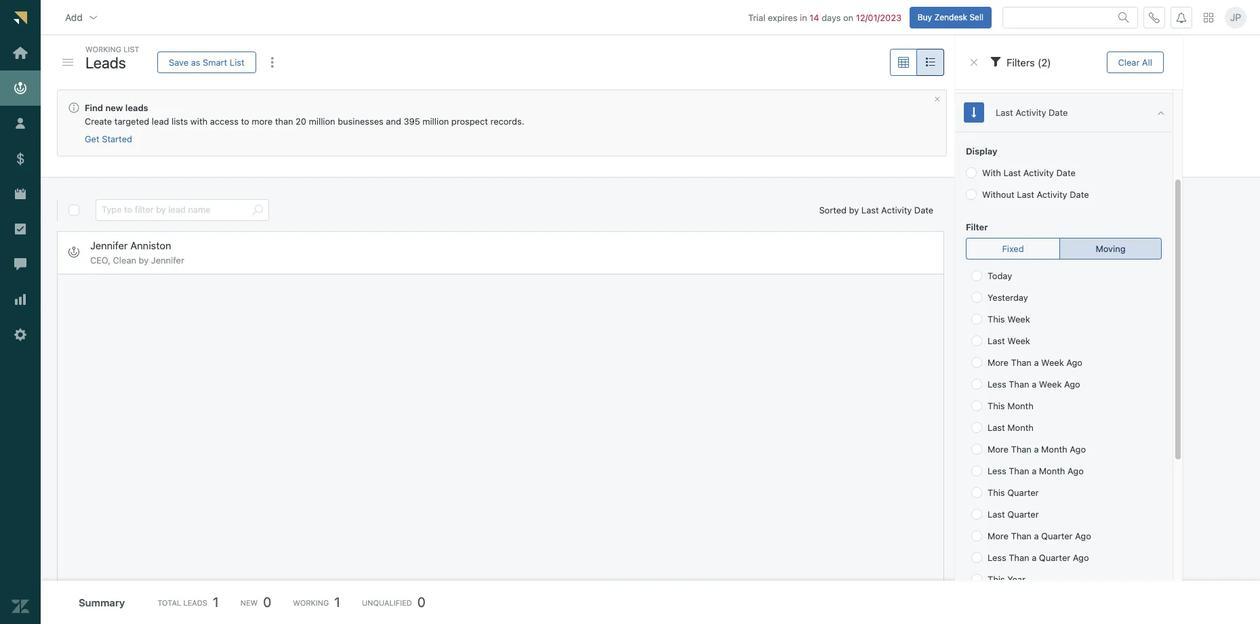 Task type: vqa. For each thing, say whether or not it's contained in the screenshot.
status to the left
no



Task type: describe. For each thing, give the bounding box(es) containing it.
buy zendesk sell
[[918, 12, 984, 22]]

in
[[800, 12, 807, 23]]

trial
[[749, 12, 766, 23]]

without last activity date
[[983, 189, 1090, 200]]

jp button
[[1225, 7, 1247, 28]]

0 for new 0
[[263, 595, 271, 610]]

add
[[65, 11, 83, 23]]

leads inside working list leads
[[85, 53, 126, 72]]

a for more than a week ago
[[1035, 357, 1039, 368]]

1 horizontal spatial by
[[849, 205, 859, 215]]

calls image
[[1149, 12, 1160, 23]]

smart
[[203, 57, 227, 67]]

this month
[[988, 401, 1034, 412]]

this for this month
[[988, 401, 1006, 412]]

today
[[988, 271, 1013, 281]]

sell
[[970, 12, 984, 22]]

last right long arrow down image
[[996, 107, 1014, 118]]

more than a week ago
[[988, 357, 1083, 368]]

clean
[[113, 255, 136, 266]]

moving
[[1096, 243, 1126, 254]]

by inside jennifer anniston ceo, clean by jennifer
[[139, 255, 149, 266]]

more
[[252, 116, 273, 127]]

1 1 from the left
[[213, 595, 219, 610]]

quarter up "last quarter"
[[1008, 488, 1039, 498]]

without
[[983, 189, 1015, 200]]

unqualified 0
[[362, 595, 426, 610]]

ago for less than a month ago
[[1068, 466, 1084, 477]]

working for leads
[[85, 45, 121, 54]]

than for more than a week ago
[[1012, 357, 1032, 368]]

this week
[[988, 314, 1031, 325]]

trial expires in 14 days on 12/01/2023
[[749, 12, 902, 23]]

than for more than a quarter ago
[[1012, 531, 1032, 542]]

this for this quarter
[[988, 488, 1006, 498]]

with
[[983, 168, 1002, 178]]

prospect
[[452, 116, 488, 127]]

sorted by last activity date
[[819, 205, 934, 215]]

working for 1
[[293, 598, 329, 607]]

last down this month
[[988, 422, 1006, 433]]

ceo,
[[90, 255, 111, 266]]

filters (2)
[[1007, 56, 1052, 68]]

a for more than a month ago
[[1035, 444, 1039, 455]]

year
[[1008, 574, 1026, 585]]

save
[[169, 57, 189, 67]]

more for more than a quarter ago
[[988, 531, 1009, 542]]

records.
[[491, 116, 525, 127]]

1 vertical spatial search image
[[252, 205, 263, 216]]

1 million from the left
[[309, 116, 335, 127]]

zendesk
[[935, 12, 968, 22]]

this for this year
[[988, 574, 1006, 585]]

month up "less than a month ago"
[[1042, 444, 1068, 455]]

12/01/2023
[[856, 12, 902, 23]]

395
[[404, 116, 420, 127]]

ago for more than a week ago
[[1067, 357, 1083, 368]]

handler image
[[62, 59, 73, 66]]

less for less than a month ago
[[988, 466, 1007, 477]]

as
[[191, 57, 200, 67]]

last quarter
[[988, 509, 1040, 520]]

this for this week
[[988, 314, 1006, 325]]

14
[[810, 12, 820, 23]]

more for more than a week ago
[[988, 357, 1009, 368]]

more for more than a month ago
[[988, 444, 1009, 455]]

week up the last week
[[1008, 314, 1031, 325]]

clear
[[1119, 57, 1140, 67]]

than for less than a quarter ago
[[1009, 553, 1030, 564]]

ago for less than a quarter ago
[[1074, 553, 1090, 564]]

find new leads create targeted lead lists with access to more than 20 million businesses and 395 million prospect records.
[[85, 102, 525, 127]]

moving button
[[1060, 238, 1163, 260]]

save as smart list button
[[157, 52, 256, 73]]

last down this quarter
[[988, 509, 1006, 520]]

started
[[102, 134, 132, 145]]

less than a quarter ago
[[988, 553, 1090, 564]]

less for less than a week ago
[[988, 379, 1007, 390]]

working 1
[[293, 595, 340, 610]]

activity up without last activity date
[[1024, 168, 1055, 178]]

leads
[[125, 102, 148, 113]]

Type to filter by lead name field
[[102, 200, 247, 220]]

filter fill image
[[991, 56, 1002, 67]]

targeted
[[114, 116, 149, 127]]

clear all
[[1119, 57, 1153, 67]]

leads inside "total leads 1"
[[183, 598, 207, 607]]

lists
[[172, 116, 188, 127]]

fixed
[[1003, 243, 1025, 254]]

activity down filters (2)
[[1016, 107, 1047, 118]]

activity right "sorted"
[[882, 205, 912, 215]]

fixed button
[[967, 238, 1061, 260]]

quarter down more than a quarter ago
[[1040, 553, 1071, 564]]

clear all button
[[1107, 52, 1165, 73]]

2 million from the left
[[423, 116, 449, 127]]

less than a week ago
[[988, 379, 1081, 390]]

on
[[844, 12, 854, 23]]

less for less than a quarter ago
[[988, 553, 1007, 564]]

list inside "button"
[[230, 57, 245, 67]]

ago for less than a week ago
[[1065, 379, 1081, 390]]

last month
[[988, 422, 1034, 433]]

access
[[210, 116, 239, 127]]

jp
[[1231, 11, 1242, 23]]

this year
[[988, 574, 1026, 585]]

find
[[85, 102, 103, 113]]

less than a month ago
[[988, 466, 1084, 477]]

quarter up 'less than a quarter ago'
[[1042, 531, 1073, 542]]

bell image
[[1177, 12, 1187, 23]]

angle up image
[[1158, 107, 1165, 118]]

long arrow down image
[[972, 107, 977, 118]]

with last activity date
[[983, 168, 1076, 178]]

a for less than a month ago
[[1032, 466, 1037, 477]]

last week
[[988, 336, 1031, 347]]



Task type: locate. For each thing, give the bounding box(es) containing it.
1 horizontal spatial list
[[230, 57, 245, 67]]

month down more than a month ago
[[1040, 466, 1066, 477]]

1 0 from the left
[[263, 595, 271, 610]]

leads right "handler" icon
[[85, 53, 126, 72]]

save as smart list
[[169, 57, 245, 67]]

week down more than a week ago
[[1040, 379, 1062, 390]]

0 vertical spatial by
[[849, 205, 859, 215]]

last activity date
[[996, 107, 1069, 118]]

a down more than a month ago
[[1032, 466, 1037, 477]]

0 right unqualified
[[418, 595, 426, 610]]

jennifer down anniston
[[151, 255, 184, 266]]

date
[[1049, 107, 1069, 118], [1057, 168, 1076, 178], [1070, 189, 1090, 200], [915, 205, 934, 215]]

than for less than a week ago
[[1009, 379, 1030, 390]]

ago up 'less than a quarter ago'
[[1076, 531, 1092, 542]]

expires
[[768, 12, 798, 23]]

2 vertical spatial more
[[988, 531, 1009, 542]]

0 vertical spatial search image
[[1119, 12, 1130, 23]]

0 vertical spatial jennifer
[[90, 239, 128, 251]]

overflow vertical fill image
[[267, 57, 278, 68]]

20
[[296, 116, 307, 127]]

this down yesterday
[[988, 314, 1006, 325]]

2 0 from the left
[[418, 595, 426, 610]]

zendesk image
[[12, 598, 29, 616]]

ago
[[1067, 357, 1083, 368], [1065, 379, 1081, 390], [1070, 444, 1087, 455], [1068, 466, 1084, 477], [1076, 531, 1092, 542], [1074, 553, 1090, 564]]

1 horizontal spatial million
[[423, 116, 449, 127]]

more down the last week
[[988, 357, 1009, 368]]

ago down more than a week ago
[[1065, 379, 1081, 390]]

ago down more than a month ago
[[1068, 466, 1084, 477]]

month down this month
[[1008, 422, 1034, 433]]

than up the year
[[1009, 553, 1030, 564]]

0 for unqualified 0
[[418, 595, 426, 610]]

lead
[[152, 116, 169, 127]]

to
[[241, 116, 249, 127]]

more down "last quarter"
[[988, 531, 1009, 542]]

0 horizontal spatial by
[[139, 255, 149, 266]]

activity down with last activity date
[[1037, 189, 1068, 200]]

0 vertical spatial list
[[124, 45, 139, 54]]

0 horizontal spatial jennifer
[[90, 239, 128, 251]]

filters
[[1007, 56, 1036, 68]]

0 horizontal spatial list
[[124, 45, 139, 54]]

0 vertical spatial leads
[[85, 53, 126, 72]]

this up "last quarter"
[[988, 488, 1006, 498]]

a
[[1035, 357, 1039, 368], [1032, 379, 1037, 390], [1035, 444, 1039, 455], [1032, 466, 1037, 477], [1035, 531, 1039, 542], [1032, 553, 1037, 564]]

total leads 1
[[158, 595, 219, 610]]

this up last month
[[988, 401, 1006, 412]]

1 horizontal spatial 1
[[335, 595, 340, 610]]

a down more than a week ago
[[1032, 379, 1037, 390]]

yesterday
[[988, 292, 1029, 303]]

1 vertical spatial leads
[[183, 598, 207, 607]]

0 horizontal spatial million
[[309, 116, 335, 127]]

all
[[1143, 57, 1153, 67]]

this
[[988, 314, 1006, 325], [988, 401, 1006, 412], [988, 488, 1006, 498], [988, 574, 1006, 585]]

1 vertical spatial cancel image
[[934, 96, 941, 103]]

new
[[105, 102, 123, 113]]

last right "sorted"
[[862, 205, 879, 215]]

1 less from the top
[[988, 379, 1007, 390]]

0 vertical spatial cancel image
[[969, 57, 980, 68]]

ago for more than a quarter ago
[[1076, 531, 1092, 542]]

than
[[275, 116, 293, 127]]

and
[[386, 116, 401, 127]]

1 vertical spatial by
[[139, 255, 149, 266]]

0 horizontal spatial cancel image
[[934, 96, 941, 103]]

(2)
[[1038, 56, 1052, 68]]

1 horizontal spatial search image
[[1119, 12, 1130, 23]]

0 horizontal spatial 1
[[213, 595, 219, 610]]

less up this month
[[988, 379, 1007, 390]]

1 vertical spatial working
[[293, 598, 329, 607]]

leads image
[[68, 247, 79, 258]]

total
[[158, 598, 181, 607]]

buy zendesk sell button
[[910, 7, 992, 28]]

month up last month
[[1008, 401, 1034, 412]]

2 1 from the left
[[335, 595, 340, 610]]

than down last month
[[1012, 444, 1032, 455]]

0
[[263, 595, 271, 610], [418, 595, 426, 610]]

1 more from the top
[[988, 357, 1009, 368]]

this quarter
[[988, 488, 1039, 498]]

cancel image
[[969, 57, 980, 68], [934, 96, 941, 103]]

1 left unqualified
[[335, 595, 340, 610]]

working list leads
[[85, 45, 139, 72]]

create
[[85, 116, 112, 127]]

0 horizontal spatial 0
[[263, 595, 271, 610]]

leads right the total
[[183, 598, 207, 607]]

1
[[213, 595, 219, 610], [335, 595, 340, 610]]

week down this week
[[1008, 336, 1031, 347]]

jennifer anniston ceo, clean by jennifer
[[90, 239, 184, 266]]

working right the new 0
[[293, 598, 329, 607]]

leads
[[85, 53, 126, 72], [183, 598, 207, 607]]

2 vertical spatial less
[[988, 553, 1007, 564]]

working
[[85, 45, 121, 54], [293, 598, 329, 607]]

last
[[996, 107, 1014, 118], [1004, 168, 1022, 178], [1018, 189, 1035, 200], [862, 205, 879, 215], [988, 336, 1006, 347], [988, 422, 1006, 433], [988, 509, 1006, 520]]

less up this year
[[988, 553, 1007, 564]]

2 less from the top
[[988, 466, 1007, 477]]

than
[[1012, 357, 1032, 368], [1009, 379, 1030, 390], [1012, 444, 1032, 455], [1009, 466, 1030, 477], [1012, 531, 1032, 542], [1009, 553, 1030, 564]]

buy
[[918, 12, 932, 22]]

1 horizontal spatial cancel image
[[969, 57, 980, 68]]

less up this quarter
[[988, 466, 1007, 477]]

week up less than a week ago
[[1042, 357, 1065, 368]]

new
[[240, 598, 258, 607]]

more
[[988, 357, 1009, 368], [988, 444, 1009, 455], [988, 531, 1009, 542]]

3 this from the top
[[988, 488, 1006, 498]]

last right with
[[1004, 168, 1022, 178]]

a for less than a week ago
[[1032, 379, 1037, 390]]

more down last month
[[988, 444, 1009, 455]]

list up leads
[[124, 45, 139, 54]]

than down "last quarter"
[[1012, 531, 1032, 542]]

0 horizontal spatial working
[[85, 45, 121, 54]]

1 vertical spatial less
[[988, 466, 1007, 477]]

quarter down this quarter
[[1008, 509, 1040, 520]]

0 horizontal spatial search image
[[252, 205, 263, 216]]

sorted
[[819, 205, 847, 215]]

jennifer
[[90, 239, 128, 251], [151, 255, 184, 266]]

unqualified
[[362, 598, 412, 607]]

1 horizontal spatial jennifer
[[151, 255, 184, 266]]

than for more than a month ago
[[1012, 444, 1032, 455]]

last down this week
[[988, 336, 1006, 347]]

than up this quarter
[[1009, 466, 1030, 477]]

a for less than a quarter ago
[[1032, 553, 1037, 564]]

businesses
[[338, 116, 384, 127]]

summary
[[79, 597, 125, 609]]

million right 20
[[309, 116, 335, 127]]

than up this month
[[1009, 379, 1030, 390]]

ago up "less than a month ago"
[[1070, 444, 1087, 455]]

0 vertical spatial less
[[988, 379, 1007, 390]]

3 more from the top
[[988, 531, 1009, 542]]

a up 'less than a quarter ago'
[[1035, 531, 1039, 542]]

1 this from the top
[[988, 314, 1006, 325]]

jennifer up ceo,
[[90, 239, 128, 251]]

0 horizontal spatial leads
[[85, 53, 126, 72]]

ago for more than a month ago
[[1070, 444, 1087, 455]]

get started
[[85, 134, 132, 145]]

by down anniston
[[139, 255, 149, 266]]

list inside working list leads
[[124, 45, 139, 54]]

million
[[309, 116, 335, 127], [423, 116, 449, 127]]

by
[[849, 205, 859, 215], [139, 255, 149, 266]]

zendesk products image
[[1204, 13, 1214, 22]]

filter
[[967, 222, 989, 233]]

working inside working 1
[[293, 598, 329, 607]]

search image
[[1119, 12, 1130, 23], [252, 205, 263, 216]]

2 more from the top
[[988, 444, 1009, 455]]

quarter
[[1008, 488, 1039, 498], [1008, 509, 1040, 520], [1042, 531, 1073, 542], [1040, 553, 1071, 564]]

more than a month ago
[[988, 444, 1087, 455]]

0 vertical spatial working
[[85, 45, 121, 54]]

add button
[[54, 4, 110, 31]]

a for more than a quarter ago
[[1035, 531, 1039, 542]]

3 less from the top
[[988, 553, 1007, 564]]

1 horizontal spatial leads
[[183, 598, 207, 607]]

week
[[1008, 314, 1031, 325], [1008, 336, 1031, 347], [1042, 357, 1065, 368], [1040, 379, 1062, 390]]

display
[[967, 146, 998, 157]]

get started link
[[85, 134, 132, 145]]

than down the last week
[[1012, 357, 1032, 368]]

0 vertical spatial more
[[988, 357, 1009, 368]]

chevron down image
[[88, 12, 99, 23]]

last down with last activity date
[[1018, 189, 1035, 200]]

a up "less than a month ago"
[[1035, 444, 1039, 455]]

a down more than a quarter ago
[[1032, 553, 1037, 564]]

list
[[124, 45, 139, 54], [230, 57, 245, 67]]

jennifer anniston link
[[90, 239, 171, 252]]

days
[[822, 12, 841, 23]]

with
[[190, 116, 208, 127]]

1 vertical spatial jennifer
[[151, 255, 184, 266]]

list right 'smart'
[[230, 57, 245, 67]]

a up less than a week ago
[[1035, 357, 1039, 368]]

1 vertical spatial list
[[230, 57, 245, 67]]

by right "sorted"
[[849, 205, 859, 215]]

than for less than a month ago
[[1009, 466, 1030, 477]]

this left the year
[[988, 574, 1006, 585]]

month
[[1008, 401, 1034, 412], [1008, 422, 1034, 433], [1042, 444, 1068, 455], [1040, 466, 1066, 477]]

4 this from the top
[[988, 574, 1006, 585]]

ago down more than a quarter ago
[[1074, 553, 1090, 564]]

ago up less than a week ago
[[1067, 357, 1083, 368]]

new 0
[[240, 595, 271, 610]]

0 right new
[[263, 595, 271, 610]]

1 horizontal spatial 0
[[418, 595, 426, 610]]

million right 395
[[423, 116, 449, 127]]

1 vertical spatial more
[[988, 444, 1009, 455]]

1 left new
[[213, 595, 219, 610]]

2 this from the top
[[988, 401, 1006, 412]]

1 horizontal spatial working
[[293, 598, 329, 607]]

working down "chevron down" icon
[[85, 45, 121, 54]]

get
[[85, 134, 99, 145]]

anniston
[[130, 239, 171, 251]]

info image
[[68, 102, 79, 113]]

more than a quarter ago
[[988, 531, 1092, 542]]

working inside working list leads
[[85, 45, 121, 54]]



